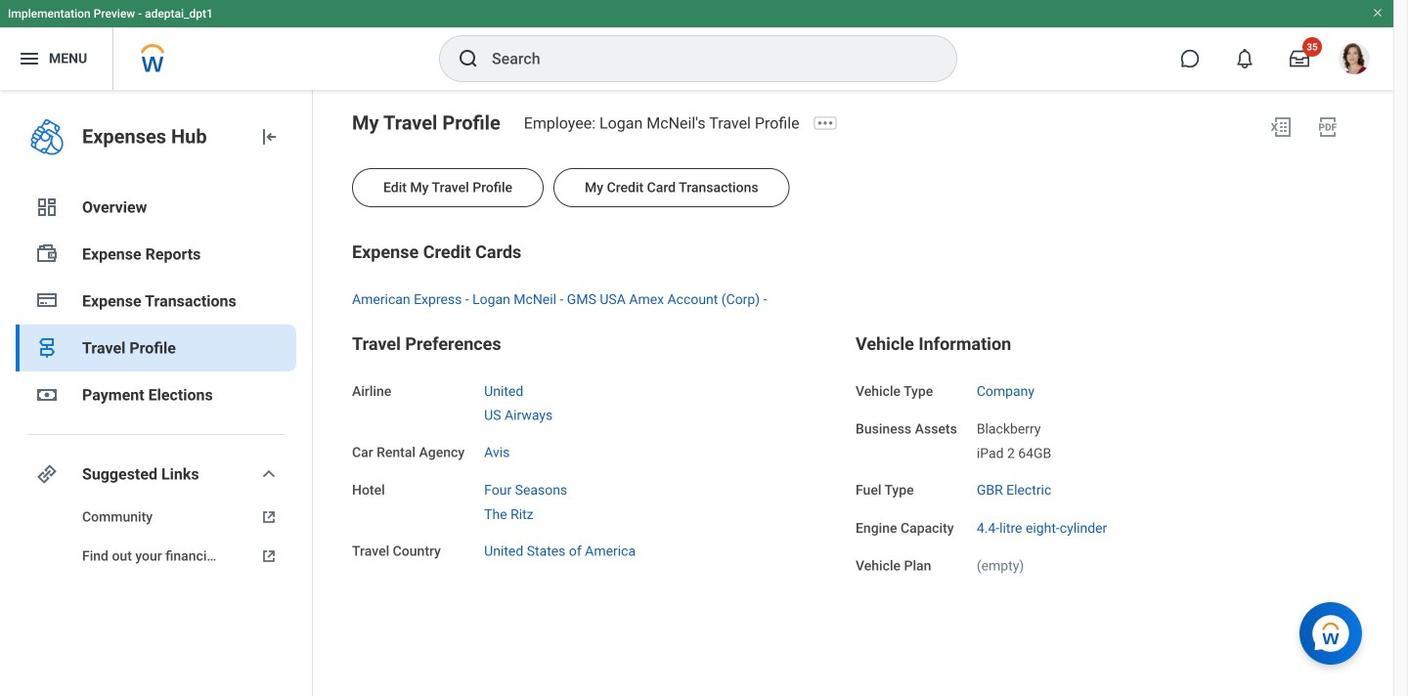 Task type: vqa. For each thing, say whether or not it's contained in the screenshot.
the adeptai_dpt1
no



Task type: locate. For each thing, give the bounding box(es) containing it.
profile logan mcneil image
[[1339, 43, 1371, 78]]

banner
[[0, 0, 1394, 90]]

timeline milestone image
[[35, 337, 59, 360]]

2 ext link image from the top
[[257, 547, 281, 566]]

1 vertical spatial ext link image
[[257, 547, 281, 566]]

search image
[[457, 47, 480, 70]]

ext link image
[[257, 508, 281, 527], [257, 547, 281, 566]]

0 vertical spatial ext link image
[[257, 508, 281, 527]]

employee: logan mcneil's travel profile element
[[524, 114, 812, 133]]

items selected list
[[484, 379, 584, 425], [977, 417, 1083, 463], [484, 478, 599, 524]]

1 ext link image from the top
[[257, 508, 281, 527]]

link image
[[35, 463, 59, 486]]

group
[[352, 241, 1340, 309], [352, 332, 836, 562], [856, 332, 1340, 577]]

expenses hub element
[[82, 123, 242, 151]]

inbox large image
[[1290, 49, 1310, 68]]

credit card image
[[35, 289, 59, 312]]

notifications large image
[[1236, 49, 1255, 68]]

export to excel image
[[1270, 115, 1293, 139]]



Task type: describe. For each thing, give the bounding box(es) containing it.
navigation pane region
[[0, 90, 313, 697]]

dashboard image
[[35, 196, 59, 219]]

dollar image
[[35, 383, 59, 407]]

close environment banner image
[[1373, 7, 1384, 19]]

transformation import image
[[257, 125, 281, 149]]

justify image
[[18, 47, 41, 70]]

ipad 2 64gb element
[[977, 441, 1052, 462]]

chevron down small image
[[257, 463, 281, 486]]

task pay image
[[35, 243, 59, 266]]

view printable version (pdf) image
[[1317, 115, 1340, 139]]

Search Workday  search field
[[492, 37, 917, 80]]

blackberry element
[[977, 417, 1041, 437]]



